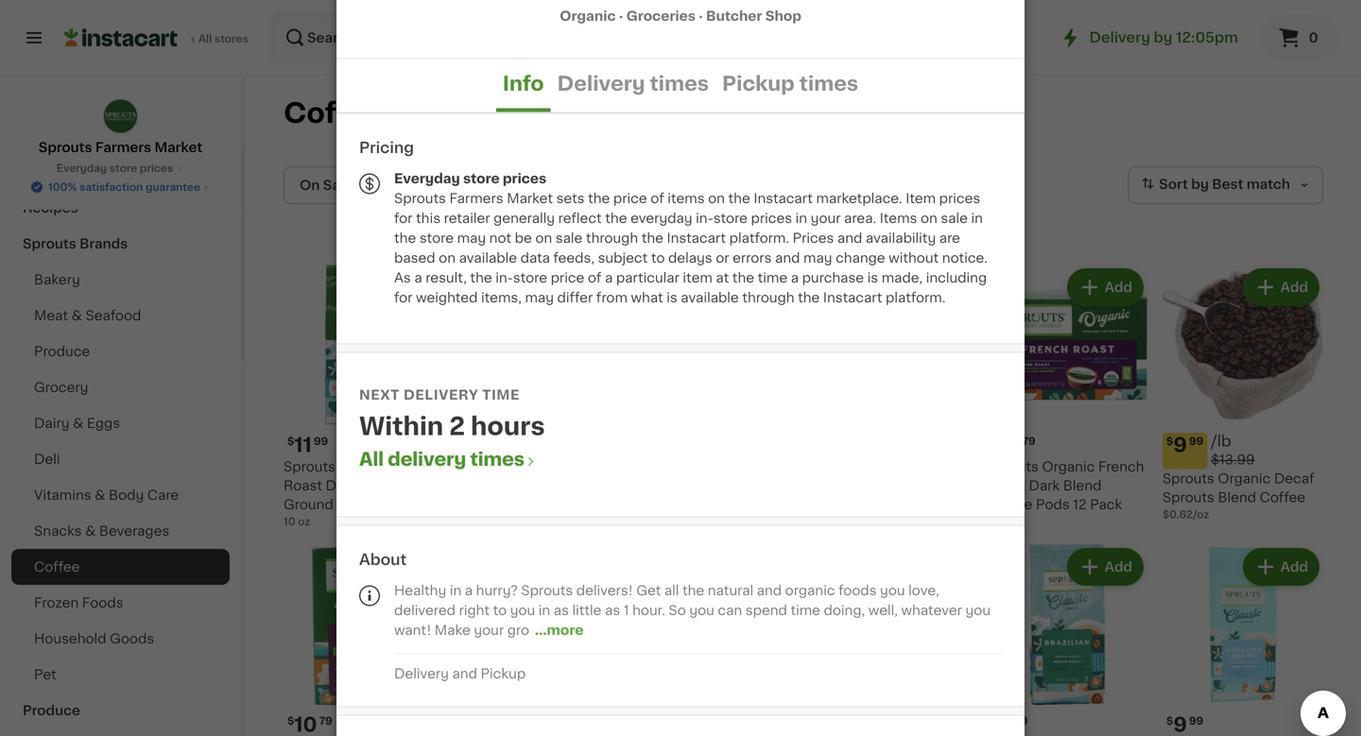 Task type: vqa. For each thing, say whether or not it's contained in the screenshot.


Task type: describe. For each thing, give the bounding box(es) containing it.
delivered
[[394, 604, 456, 617]]

household goods link
[[11, 621, 230, 657]]

the right at
[[733, 271, 755, 285]]

data
[[521, 252, 550, 265]]

on up result,
[[439, 252, 456, 265]]

time inside healthy in a hurry? sprouts delivers! get all the natural and organic foods you love, delivered right to you in as little as 1 hour. so you can spend time doing, well, whatever you want! make your gro
[[791, 604, 821, 617]]

0 vertical spatial through
[[586, 232, 638, 245]]


[[359, 174, 380, 194]]

buy it again
[[53, 96, 133, 110]]

you up gro
[[510, 604, 535, 617]]

0 horizontal spatial 79
[[319, 716, 333, 727]]

& for meat
[[71, 309, 82, 322]]

organic inside sprouts organic french roast dark blend coffee pods 12 pack 12 ct
[[1042, 460, 1095, 474]]

1 horizontal spatial through
[[743, 291, 795, 304]]

pet link
[[11, 657, 230, 693]]

including
[[926, 271, 987, 285]]

0 horizontal spatial $ 11 99
[[287, 435, 328, 455]]

on right be
[[536, 232, 552, 245]]

generally
[[494, 212, 555, 225]]

differ
[[557, 291, 593, 304]]

care
[[147, 489, 179, 502]]

more
[[547, 624, 584, 637]]

or
[[716, 252, 730, 265]]

produce link for bakery
[[11, 334, 230, 370]]

coffee inside sprouts costa rican blend medium roast ground coffee 10 oz
[[513, 498, 559, 512]]

dark for pods
[[1029, 479, 1060, 493]]

gro
[[508, 624, 529, 637]]

organic · groceries · butcher shop
[[560, 9, 802, 23]]

times for delivery times
[[650, 74, 709, 94]]

in up notice.
[[972, 212, 983, 225]]

coffee up the pricing
[[284, 100, 383, 127]]

everyday store prices link
[[56, 161, 185, 176]]

doing,
[[824, 604, 865, 617]]

add for sprouts organic french roast dark blend ground coffee
[[402, 281, 429, 294]]

ground for 9
[[460, 498, 509, 512]]

1 vertical spatial in-
[[496, 271, 513, 285]]

vitamins
[[34, 489, 91, 502]]

delivery for next
[[404, 389, 479, 402]]

frozen foods link
[[11, 585, 230, 621]]

buy
[[53, 96, 80, 110]]

dairy & eggs
[[34, 417, 120, 430]]

1 vertical spatial sale
[[556, 232, 583, 245]]

info tab
[[496, 59, 551, 112]]

brands
[[80, 237, 128, 251]]

roast inside sprouts costa rican blend medium roast ground coffee 10 oz
[[559, 479, 598, 493]]

the down everyday on the top
[[642, 232, 664, 245]]

2 vertical spatial instacart
[[823, 291, 883, 304]]

seafood
[[86, 309, 141, 322]]

store down the data
[[513, 271, 547, 285]]

tab list containing info
[[337, 59, 1025, 112]]

rican
[[558, 460, 595, 474]]

add for sprouts organic french roast dark blend coffee pods 12 pack
[[1105, 281, 1133, 294]]

next
[[359, 389, 400, 402]]

healthy in a hurry? sprouts delivers! get all the natural and organic foods you love, delivered right to you in as little as 1 hour. so you can spend time doing, well, whatever you want! make your gro
[[394, 584, 991, 637]]

items,
[[481, 291, 522, 304]]

$13.99
[[1211, 453, 1255, 467]]

1 horizontal spatial of
[[651, 192, 664, 205]]

retailer
[[444, 212, 490, 225]]

and down the area.
[[838, 232, 863, 245]]

in up ... in the left of the page
[[539, 604, 551, 617]]

french for sprouts organic french roast dark blend coffee pods 12 pack
[[1099, 460, 1145, 474]]

100% satisfaction guarantee
[[48, 182, 200, 192]]

delivers!
[[577, 584, 633, 598]]

delivery for all
[[388, 451, 466, 469]]

recipes link
[[11, 190, 230, 226]]

a right as
[[414, 271, 422, 285]]

again
[[96, 96, 133, 110]]

12 ct
[[811, 517, 836, 527]]

you right so
[[690, 604, 715, 617]]

change
[[836, 252, 886, 265]]

dairy & eggs link
[[11, 406, 230, 442]]

1 horizontal spatial sale
[[941, 212, 968, 225]]

1 vertical spatial price
[[551, 271, 585, 285]]

grocery link
[[11, 370, 230, 406]]

12 inside 12 oz button
[[635, 517, 646, 527]]

and down prices
[[775, 252, 800, 265]]

weighted
[[416, 291, 478, 304]]

costa
[[515, 460, 554, 474]]

on sale button
[[284, 166, 369, 204]]

on down item
[[921, 212, 938, 225]]

pickup times tab
[[716, 59, 865, 112]]

items
[[668, 192, 705, 205]]

lists
[[53, 134, 86, 148]]

snacks & beverages
[[34, 525, 169, 538]]

1 vertical spatial pickup
[[481, 668, 526, 681]]

sale
[[323, 179, 352, 192]]

1 vertical spatial is
[[667, 291, 678, 304]]

on
[[300, 179, 320, 192]]

sprouts brands
[[23, 237, 128, 251]]

goods
[[110, 633, 154, 646]]

body
[[109, 489, 144, 502]]

0 horizontal spatial time
[[482, 389, 520, 402]]

0 vertical spatial in-
[[696, 212, 714, 225]]

store down this
[[420, 232, 454, 245]]

store inside "link"
[[109, 163, 137, 174]]

& for vitamins
[[95, 489, 105, 502]]

dark for coffee
[[326, 479, 357, 493]]

add for sprouts organic decaf sprouts blend coffee
[[1281, 281, 1309, 294]]

market inside everyday store prices sprouts farmers market sets the price of items on the instacart marketplace. item prices for this retailer generally reflect the everyday in-store prices in your area. items on sale in the store may not be on sale through the instacart platform. prices and availability are based on available data feeds, subject to delays or errors and may change without notice. as a result, the in-store price of a particular item at the time a purchase is made, including for weighted items, may differ from what is available through the instacart platform.
[[507, 192, 553, 205]]

12 oz button
[[635, 265, 796, 529]]

ground for 11
[[284, 498, 334, 512]]

french for sprouts organic french roast dark blend ground coffee
[[395, 460, 441, 474]]

meat
[[34, 309, 68, 322]]

made,
[[882, 271, 923, 285]]

everyday store prices
[[56, 163, 173, 174]]

roast for coffee
[[987, 479, 1026, 493]]

produce for recipes
[[23, 704, 80, 718]]

subject
[[598, 252, 648, 265]]

within 2 hours
[[359, 415, 545, 439]]

this
[[416, 212, 441, 225]]

$9.99 per pound original price: $13.99 element
[[1163, 433, 1324, 469]]

ct inside button
[[825, 517, 836, 527]]

add button for sprouts organic french roast dark blend ground coffee
[[366, 270, 439, 304]]

on right items
[[708, 192, 725, 205]]

delivery times tab
[[551, 59, 716, 112]]

1 $ 10 79 from the left
[[287, 715, 333, 735]]

time inside everyday store prices sprouts farmers market sets the price of items on the instacart marketplace. item prices for this retailer generally reflect the everyday in-store prices in your area. items on sale in the store may not be on sale through the instacart platform. prices and availability are based on available data feeds, subject to delays or errors and may change without notice. as a result, the in-store price of a particular item at the time a purchase is made, including for weighted items, may differ from what is available through the instacart platform.
[[758, 271, 788, 285]]

2 · from the left
[[699, 9, 703, 23]]

10 inside sprouts organic french roast dark blend ground coffee 10 oz
[[284, 517, 295, 527]]

delivery by 12:05pm
[[1090, 31, 1239, 44]]

bakery link
[[11, 262, 230, 298]]

and down make
[[452, 668, 477, 681]]

$ 9 99 /lb $13.99 sprouts organic decaf sprouts blend coffee $0.62/oz
[[1163, 434, 1315, 520]]

...
[[535, 624, 547, 637]]

coffee up frozen
[[34, 561, 80, 574]]

$0.62/oz
[[1163, 510, 1210, 520]]

2 horizontal spatial 79
[[1023, 436, 1036, 447]]

delivery for delivery times
[[557, 74, 645, 94]]

1 · from the left
[[619, 9, 623, 23]]

2 as from the left
[[605, 604, 620, 617]]

blend inside sprouts costa rican blend medium roast ground coffee 10 oz
[[460, 479, 498, 493]]


[[359, 586, 380, 607]]

pricing
[[359, 140, 414, 156]]

deli link
[[11, 442, 230, 477]]

$ inside $ 9 99 /lb $13.99 sprouts organic decaf sprouts blend coffee $0.62/oz
[[1167, 436, 1174, 447]]

snacks & beverages link
[[11, 513, 230, 549]]

want!
[[394, 624, 431, 637]]

the right items
[[729, 192, 751, 205]]

about
[[359, 553, 407, 568]]

roast for ground
[[284, 479, 322, 493]]

everyday for everyday store prices sprouts farmers market sets the price of items on the instacart marketplace. item prices for this retailer generally reflect the everyday in-store prices in your area. items on sale in the store may not be on sale through the instacart platform. prices and availability are based on available data feeds, subject to delays or errors and may change without notice. as a result, the in-store price of a particular item at the time a purchase is made, including for weighted items, may differ from what is available through the instacart platform.
[[394, 172, 460, 185]]

prices up errors
[[751, 212, 792, 225]]

all delivery times 
[[359, 451, 538, 469]]

next delivery time
[[359, 389, 520, 402]]

0 vertical spatial is
[[868, 271, 879, 285]]

household
[[34, 633, 106, 646]]

add button for 10
[[366, 550, 439, 584]]

0 horizontal spatial may
[[457, 232, 486, 245]]

market inside sprouts farmers market link
[[155, 141, 203, 154]]

2
[[449, 415, 465, 439]]

items
[[880, 212, 918, 225]]

delays
[[668, 252, 713, 265]]

ct inside sprouts organic french roast dark blend coffee pods 12 pack 12 ct
[[1001, 517, 1012, 527]]

1 vertical spatial platform.
[[886, 291, 946, 304]]

0 horizontal spatial farmers
[[95, 141, 151, 154]]

0 vertical spatial 11
[[294, 435, 312, 455]]

12 oz
[[635, 517, 661, 527]]

reflect
[[558, 212, 602, 225]]

0 horizontal spatial platform.
[[730, 232, 790, 245]]

instacart logo image
[[64, 26, 178, 49]]

bakery
[[34, 273, 80, 286]]

well,
[[869, 604, 898, 617]]

right
[[459, 604, 490, 617]]

by
[[1154, 31, 1173, 44]]

organic inside $ 9 99 /lb $13.99 sprouts organic decaf sprouts blend coffee $0.62/oz
[[1218, 472, 1271, 485]]

coffee inside $ 9 99 /lb $13.99 sprouts organic decaf sprouts blend coffee $0.62/oz
[[1260, 491, 1306, 504]]

0 vertical spatial available
[[459, 252, 517, 265]]

stores
[[215, 34, 248, 44]]

everyday for everyday store prices
[[56, 163, 107, 174]]



Task type: locate. For each thing, give the bounding box(es) containing it.
add button for sprouts organic french roast dark blend coffee pods 12 pack
[[1069, 270, 1142, 304]]

delivery up within 2 hours
[[404, 389, 479, 402]]

the inside healthy in a hurry? sprouts delivers! get all the natural and organic foods you love, delivered right to you in as little as 1 hour. so you can spend time doing, well, whatever you want! make your gro
[[683, 584, 705, 598]]

all for delivery
[[359, 451, 384, 469]]

11 down delivery and pickup
[[470, 715, 488, 735]]

instacart down "purchase"
[[823, 291, 883, 304]]

1 horizontal spatial ground
[[460, 498, 509, 512]]

a
[[414, 271, 422, 285], [605, 271, 613, 285], [791, 271, 799, 285], [465, 584, 473, 598]]

1 for from the top
[[394, 212, 413, 225]]

$ 10 79
[[287, 715, 333, 735], [815, 715, 860, 735]]

blend inside sprouts organic french roast dark blend coffee pods 12 pack 12 ct
[[1064, 479, 1102, 493]]

available down not
[[459, 252, 517, 265]]

0 horizontal spatial of
[[588, 271, 602, 285]]

1 vertical spatial $ 11 99
[[463, 715, 504, 735]]

sprouts inside sprouts costa rican blend medium roast ground coffee 10 oz
[[460, 460, 511, 474]]

$
[[287, 436, 294, 447], [463, 436, 470, 447], [1167, 436, 1174, 447], [287, 716, 294, 727], [463, 716, 470, 727], [639, 716, 646, 727], [815, 716, 822, 727], [991, 716, 998, 727], [1167, 716, 1174, 727]]

for left this
[[394, 212, 413, 225]]

12 inside 12 ct button
[[811, 517, 822, 527]]

1 horizontal spatial everyday
[[394, 172, 460, 185]]

times for pickup times
[[800, 74, 859, 94]]

sale up are
[[941, 212, 968, 225]]

1 vertical spatial market
[[507, 192, 553, 205]]

organic
[[560, 9, 616, 23], [339, 460, 392, 474], [1042, 460, 1095, 474], [1218, 472, 1271, 485]]

sprouts costa rican blend medium roast ground coffee 10 oz
[[460, 460, 598, 527]]

market up generally
[[507, 192, 553, 205]]

in- up items,
[[496, 271, 513, 285]]

foods
[[82, 597, 123, 610]]

& for dairy
[[73, 417, 84, 430]]

None search field
[[270, 11, 716, 64]]

oz inside button
[[649, 517, 661, 527]]

sprouts inside healthy in a hurry? sprouts delivers! get all the natural and organic foods you love, delivered right to you in as little as 1 hour. so you can spend time doing, well, whatever you want! make your gro
[[521, 584, 573, 598]]

a inside healthy in a hurry? sprouts delivers! get all the natural and organic foods you love, delivered right to you in as little as 1 hour. so you can spend time doing, well, whatever you want! make your gro
[[465, 584, 473, 598]]

your down right
[[474, 624, 504, 637]]

0 horizontal spatial $ 10 79
[[287, 715, 333, 735]]

farmers up 'retailer'
[[450, 192, 504, 205]]


[[525, 456, 538, 469]]

blend
[[360, 479, 399, 493], [460, 479, 498, 493], [1064, 479, 1102, 493], [1218, 491, 1257, 504]]

1 vertical spatial farmers
[[450, 192, 504, 205]]

everyday up 100%
[[56, 163, 107, 174]]

2 horizontal spatial may
[[804, 252, 833, 265]]

add button for sprouts costa rican blend medium roast ground coffee
[[542, 270, 615, 304]]

1 oz from the left
[[298, 517, 310, 527]]

satisfaction
[[80, 182, 143, 192]]

1 vertical spatial your
[[474, 624, 504, 637]]

& for snacks
[[85, 525, 96, 538]]

little
[[573, 604, 602, 617]]

instacart up prices
[[754, 192, 813, 205]]

ground inside sprouts costa rican blend medium roast ground coffee 10 oz
[[460, 498, 509, 512]]

1 horizontal spatial roast
[[559, 479, 598, 493]]

2 vertical spatial may
[[525, 291, 554, 304]]

blend up pack
[[1064, 479, 1102, 493]]

prices inside "link"
[[140, 163, 173, 174]]

· left butcher
[[699, 9, 703, 23]]

99 inside $ 9 99 /lb $13.99 sprouts organic decaf sprouts blend coffee $0.62/oz
[[1189, 436, 1204, 447]]

1 vertical spatial available
[[681, 291, 739, 304]]

add for 9
[[1281, 561, 1309, 574]]

2 french from the left
[[1099, 460, 1145, 474]]

in up prices
[[796, 212, 808, 225]]

1 horizontal spatial farmers
[[450, 192, 504, 205]]

market
[[155, 141, 203, 154], [507, 192, 553, 205]]

11 up sprouts organic french roast dark blend ground coffee 10 oz
[[294, 435, 312, 455]]

price down feeds,
[[551, 271, 585, 285]]

0 vertical spatial $ 11 99
[[287, 435, 328, 455]]

& left eggs
[[73, 417, 84, 430]]

1 vertical spatial may
[[804, 252, 833, 265]]

prices up the guarantee
[[140, 163, 173, 174]]

coffee inside sprouts organic french roast dark blend ground coffee 10 oz
[[337, 498, 383, 512]]

on sale
[[300, 179, 352, 192]]

1 horizontal spatial french
[[1099, 460, 1145, 474]]

you up well, on the bottom of page
[[880, 584, 905, 598]]

roast inside sprouts organic french roast dark blend coffee pods 12 pack 12 ct
[[987, 479, 1026, 493]]

0 vertical spatial delivery
[[1090, 31, 1151, 44]]

organic down within
[[339, 460, 392, 474]]

produce
[[34, 345, 90, 358], [23, 704, 80, 718]]

as
[[394, 271, 411, 285]]

times inside 'all delivery times '
[[470, 451, 525, 469]]

sale up feeds,
[[556, 232, 583, 245]]

delivery
[[1090, 31, 1151, 44], [557, 74, 645, 94], [394, 668, 449, 681]]

without
[[889, 252, 939, 265]]

100%
[[48, 182, 77, 192]]

2 $ 10 79 from the left
[[815, 715, 860, 735]]

3 oz from the left
[[649, 517, 661, 527]]

the up based at the left
[[394, 232, 416, 245]]

1 horizontal spatial price
[[614, 192, 647, 205]]

all for stores
[[199, 34, 212, 44]]

sprouts
[[39, 141, 92, 154], [394, 192, 446, 205], [23, 237, 76, 251], [284, 460, 336, 474], [460, 460, 511, 474], [987, 460, 1039, 474], [1163, 472, 1215, 485], [1163, 491, 1215, 504], [521, 584, 573, 598]]

0 horizontal spatial all
[[199, 34, 212, 44]]

french inside sprouts organic french roast dark blend ground coffee 10 oz
[[395, 460, 441, 474]]

1 vertical spatial all
[[359, 451, 384, 469]]

through down errors
[[743, 291, 795, 304]]

prices
[[140, 163, 173, 174], [503, 172, 547, 185], [940, 192, 981, 205], [751, 212, 792, 225]]

delivery
[[404, 389, 479, 402], [388, 451, 466, 469]]

blend down 'all delivery times '
[[460, 479, 498, 493]]

prices right item
[[940, 192, 981, 205]]

the up items,
[[470, 271, 492, 285]]

add
[[402, 281, 429, 294], [578, 281, 605, 294], [753, 281, 781, 294], [929, 281, 957, 294], [1105, 281, 1133, 294], [1281, 281, 1309, 294], [402, 561, 429, 574], [1105, 561, 1133, 574], [1281, 561, 1309, 574]]

0 vertical spatial time
[[758, 271, 788, 285]]

store
[[109, 163, 137, 174], [463, 172, 500, 185], [714, 212, 748, 225], [420, 232, 454, 245], [513, 271, 547, 285]]

1 vertical spatial for
[[394, 291, 413, 304]]

sprouts farmers market logo image
[[103, 98, 139, 134]]

prices up generally
[[503, 172, 547, 185]]

pods
[[1036, 498, 1070, 512]]

area.
[[844, 212, 877, 225]]

1 horizontal spatial in-
[[696, 212, 714, 225]]

0 horizontal spatial roast
[[284, 479, 322, 493]]

0 horizontal spatial french
[[395, 460, 441, 474]]

get
[[637, 584, 661, 598]]

1
[[624, 604, 629, 617]]

item
[[683, 271, 713, 285]]

all inside 'all delivery times '
[[359, 451, 384, 469]]

sprouts inside sprouts organic french roast dark blend ground coffee 10 oz
[[284, 460, 336, 474]]

available
[[459, 252, 517, 265], [681, 291, 739, 304]]

delivery down want!
[[394, 668, 449, 681]]

0 horizontal spatial available
[[459, 252, 517, 265]]

1 vertical spatial time
[[482, 389, 520, 402]]

add button for sprouts organic decaf sprouts blend coffee
[[1245, 270, 1318, 304]]

sprouts inside everyday store prices sprouts farmers market sets the price of items on the instacart marketplace. item prices for this retailer generally reflect the everyday in-store prices in your area. items on sale in the store may not be on sale through the instacart platform. prices and availability are based on available data feeds, subject to delays or errors and may change without notice. as a result, the in-store price of a particular item at the time a purchase is made, including for weighted items, may differ from what is available through the instacart platform.
[[394, 192, 446, 205]]

0 horizontal spatial to
[[493, 604, 507, 617]]

the right reflect
[[605, 212, 627, 225]]

vitamins & body care link
[[11, 477, 230, 513]]

purchase
[[802, 271, 864, 285]]

and
[[838, 232, 863, 245], [775, 252, 800, 265], [757, 584, 782, 598], [452, 668, 477, 681]]

sale
[[941, 212, 968, 225], [556, 232, 583, 245]]

store up 'retailer'
[[463, 172, 500, 185]]

2 oz from the left
[[474, 517, 486, 527]]

1 horizontal spatial $ 11 99
[[463, 715, 504, 735]]

0 vertical spatial your
[[811, 212, 841, 225]]

can
[[718, 604, 742, 617]]

1 horizontal spatial ct
[[1001, 517, 1012, 527]]

beverages
[[99, 525, 169, 538]]

the right the all
[[683, 584, 705, 598]]

0 vertical spatial delivery
[[404, 389, 479, 402]]

groceries
[[627, 9, 696, 23]]

organic left groceries
[[560, 9, 616, 23]]

$ 11 99 up sprouts organic french roast dark blend ground coffee 10 oz
[[287, 435, 328, 455]]

tab list
[[337, 59, 1025, 112]]

platform. up errors
[[730, 232, 790, 245]]

oz inside sprouts organic french roast dark blend ground coffee 10 oz
[[298, 517, 310, 527]]

grocery
[[34, 381, 88, 394]]

·
[[619, 9, 623, 23], [699, 9, 703, 23]]

french inside sprouts organic french roast dark blend coffee pods 12 pack 12 ct
[[1099, 460, 1145, 474]]

2 produce link from the top
[[11, 693, 230, 729]]

farmers up everyday store prices "link"
[[95, 141, 151, 154]]

& right "meat"
[[71, 309, 82, 322]]

a left "purchase"
[[791, 271, 799, 285]]

so
[[669, 604, 686, 617]]

coffee inside sprouts organic french roast dark blend coffee pods 12 pack 12 ct
[[987, 498, 1033, 512]]

0 horizontal spatial your
[[474, 624, 504, 637]]

blend down $13.99
[[1218, 491, 1257, 504]]

2 for from the top
[[394, 291, 413, 304]]

1 horizontal spatial dark
[[1029, 479, 1060, 493]]

0 horizontal spatial oz
[[298, 517, 310, 527]]

0 horizontal spatial 11
[[294, 435, 312, 455]]

everyday inside everyday store prices sprouts farmers market sets the price of items on the instacart marketplace. item prices for this retailer generally reflect the everyday in-store prices in your area. items on sale in the store may not be on sale through the instacart platform. prices and availability are based on available data feeds, subject to delays or errors and may change without notice. as a result, the in-store price of a particular item at the time a purchase is made, including for weighted items, may differ from what is available through the instacart platform.
[[394, 172, 460, 185]]

0 horizontal spatial everyday
[[56, 163, 107, 174]]

produce up grocery
[[34, 345, 90, 358]]

pickup inside pickup times tab
[[722, 74, 795, 94]]

coffee link
[[11, 549, 230, 585]]

delivery by 12:05pm link
[[1060, 26, 1239, 49]]

0 vertical spatial market
[[155, 141, 203, 154]]

recipes
[[23, 201, 78, 215]]

1 roast from the left
[[284, 479, 322, 493]]

butcher
[[706, 9, 763, 23]]

market up the guarantee
[[155, 141, 203, 154]]

2 horizontal spatial delivery
[[1090, 31, 1151, 44]]

produce for bakery
[[34, 345, 90, 358]]

as
[[554, 604, 569, 617], [605, 604, 620, 617]]

time down the organic
[[791, 604, 821, 617]]

instacart up delays
[[667, 232, 726, 245]]

through up subject
[[586, 232, 638, 245]]

& left 'body'
[[95, 489, 105, 502]]

buy it again link
[[11, 84, 230, 122]]

frozen foods
[[34, 597, 123, 610]]

oz for 11
[[298, 517, 310, 527]]

2 roast from the left
[[559, 479, 598, 493]]

1 ct from the left
[[825, 517, 836, 527]]

1 vertical spatial 11
[[470, 715, 488, 735]]

0 vertical spatial platform.
[[730, 232, 790, 245]]

in up right
[[450, 584, 462, 598]]

coffee down medium on the bottom
[[513, 498, 559, 512]]

instacart
[[754, 192, 813, 205], [667, 232, 726, 245], [823, 291, 883, 304]]

pack
[[1090, 498, 1123, 512]]

1 dark from the left
[[326, 479, 357, 493]]

1 vertical spatial of
[[588, 271, 602, 285]]

2 vertical spatial time
[[791, 604, 821, 617]]

is right the what
[[667, 291, 678, 304]]

1 vertical spatial produce link
[[11, 693, 230, 729]]

as up ... more
[[554, 604, 569, 617]]

to inside healthy in a hurry? sprouts delivers! get all the natural and organic foods you love, delivered right to you in as little as 1 hour. so you can spend time doing, well, whatever you want! make your gro
[[493, 604, 507, 617]]

2 horizontal spatial oz
[[649, 517, 661, 527]]

1 horizontal spatial instacart
[[754, 192, 813, 205]]

0 horizontal spatial ·
[[619, 9, 623, 23]]

ct
[[825, 517, 836, 527], [1001, 517, 1012, 527]]

times down 'shop'
[[800, 74, 859, 94]]

french up pack
[[1099, 460, 1145, 474]]

ground inside sprouts organic french roast dark blend ground coffee 10 oz
[[284, 498, 334, 512]]

12
[[1073, 498, 1087, 512], [635, 517, 646, 527], [811, 517, 822, 527], [987, 517, 998, 527]]

1 produce link from the top
[[11, 334, 230, 370]]

natural
[[708, 584, 754, 598]]

organic up pods
[[1042, 460, 1095, 474]]

everyday inside everyday store prices "link"
[[56, 163, 107, 174]]

frozen
[[34, 597, 79, 610]]

the up reflect
[[588, 192, 610, 205]]

9
[[470, 435, 484, 455], [1174, 435, 1188, 455], [646, 715, 660, 735], [998, 715, 1012, 735], [1174, 715, 1188, 735]]

ground
[[284, 498, 334, 512], [460, 498, 509, 512]]

10 inside sprouts costa rican blend medium roast ground coffee 10 oz
[[460, 517, 471, 527]]

2 ct from the left
[[1001, 517, 1012, 527]]

0 vertical spatial for
[[394, 212, 413, 225]]

1 ground from the left
[[284, 498, 334, 512]]

of up everyday on the top
[[651, 192, 664, 205]]

what
[[631, 291, 663, 304]]

delivery for delivery and pickup
[[394, 668, 449, 681]]

times down organic · groceries · butcher shop
[[650, 74, 709, 94]]

time down errors
[[758, 271, 788, 285]]

1 horizontal spatial oz
[[474, 517, 486, 527]]

2 horizontal spatial instacart
[[823, 291, 883, 304]]

delivery inside delivery times tab
[[557, 74, 645, 94]]

3 roast from the left
[[987, 479, 1026, 493]]

0 horizontal spatial market
[[155, 141, 203, 154]]

coffee down decaf
[[1260, 491, 1306, 504]]

feeds,
[[554, 252, 595, 265]]

delivery down within 2 hours
[[388, 451, 466, 469]]

produce link down seafood
[[11, 334, 230, 370]]

0 vertical spatial to
[[651, 252, 665, 265]]

may left differ
[[525, 291, 554, 304]]

dark inside sprouts organic french roast dark blend coffee pods 12 pack 12 ct
[[1029, 479, 1060, 493]]

1 vertical spatial delivery
[[557, 74, 645, 94]]

may down prices
[[804, 252, 833, 265]]

delivery times
[[557, 74, 709, 94]]

0 vertical spatial pickup
[[722, 74, 795, 94]]

to down hurry?
[[493, 604, 507, 617]]

may down 'retailer'
[[457, 232, 486, 245]]

blend inside $ 9 99 /lb $13.99 sprouts organic decaf sprouts blend coffee $0.62/oz
[[1218, 491, 1257, 504]]

1 horizontal spatial 79
[[847, 716, 860, 727]]

0 horizontal spatial in-
[[496, 271, 513, 285]]

store up or
[[714, 212, 748, 225]]

0 vertical spatial all
[[199, 34, 212, 44]]

be
[[515, 232, 532, 245]]

1 horizontal spatial 11
[[470, 715, 488, 735]]

for
[[394, 212, 413, 225], [394, 291, 413, 304]]

1 horizontal spatial times
[[650, 74, 709, 94]]

in- down items
[[696, 212, 714, 225]]

2 dark from the left
[[1029, 479, 1060, 493]]

for down as
[[394, 291, 413, 304]]

0 horizontal spatial through
[[586, 232, 638, 245]]

blend inside sprouts organic french roast dark blend ground coffee 10 oz
[[360, 479, 399, 493]]

delivery left by
[[1090, 31, 1151, 44]]

farmers inside everyday store prices sprouts farmers market sets the price of items on the instacart marketplace. item prices for this retailer generally reflect the everyday in-store prices in your area. items on sale in the store may not be on sale through the instacart platform. prices and availability are based on available data feeds, subject to delays or errors and may change without notice. as a result, the in-store price of a particular item at the time a purchase is made, including for weighted items, may differ from what is available through the instacart platform.
[[450, 192, 504, 205]]

0 vertical spatial price
[[614, 192, 647, 205]]

farmers
[[95, 141, 151, 154], [450, 192, 504, 205]]

add for sprouts costa rican blend medium roast ground coffee
[[578, 281, 605, 294]]

roast inside sprouts organic french roast dark blend ground coffee 10 oz
[[284, 479, 322, 493]]

your up prices
[[811, 212, 841, 225]]

everyday
[[56, 163, 107, 174], [394, 172, 460, 185]]

guarantee
[[146, 182, 200, 192]]

your inside everyday store prices sprouts farmers market sets the price of items on the instacart marketplace. item prices for this retailer generally reflect the everyday in-store prices in your area. items on sale in the store may not be on sale through the instacart platform. prices and availability are based on available data feeds, subject to delays or errors and may change without notice. as a result, the in-store price of a particular item at the time a purchase is made, including for weighted items, may differ from what is available through the instacart platform.
[[811, 212, 841, 225]]

item
[[906, 192, 936, 205]]

$ 11 99 down delivery and pickup
[[463, 715, 504, 735]]

1 as from the left
[[554, 604, 569, 617]]

platform. down made,
[[886, 291, 946, 304]]

1 horizontal spatial available
[[681, 291, 739, 304]]

$ 9 99
[[463, 435, 500, 455], [639, 715, 676, 735], [991, 715, 1028, 735], [1167, 715, 1204, 735]]

0 vertical spatial instacart
[[754, 192, 813, 205]]

and up spend
[[757, 584, 782, 598]]

0 horizontal spatial price
[[551, 271, 585, 285]]

1 horizontal spatial your
[[811, 212, 841, 225]]

is
[[868, 271, 879, 285], [667, 291, 678, 304]]

0 horizontal spatial dark
[[326, 479, 357, 493]]

1 horizontal spatial delivery
[[557, 74, 645, 94]]

1 french from the left
[[395, 460, 441, 474]]

time
[[758, 271, 788, 285], [482, 389, 520, 402], [791, 604, 821, 617]]

meat & seafood
[[34, 309, 141, 322]]

as left 1
[[605, 604, 620, 617]]

the down "purchase"
[[798, 291, 820, 304]]

to inside everyday store prices sprouts farmers market sets the price of items on the instacart marketplace. item prices for this retailer generally reflect the everyday in-store prices in your area. items on sale in the store may not be on sale through the instacart platform. prices and availability are based on available data feeds, subject to delays or errors and may change without notice. as a result, the in-store price of a particular item at the time a purchase is made, including for weighted items, may differ from what is available through the instacart platform.
[[651, 252, 665, 265]]

price up everyday on the top
[[614, 192, 647, 205]]

0
[[1309, 31, 1319, 44]]

store up 100% satisfaction guarantee button
[[109, 163, 137, 174]]

produce link for recipes
[[11, 693, 230, 729]]

you right whatever
[[966, 604, 991, 617]]

1 horizontal spatial pickup
[[722, 74, 795, 94]]

delivery right info
[[557, 74, 645, 94]]

sets
[[557, 192, 585, 205]]

of up the from
[[588, 271, 602, 285]]

price
[[614, 192, 647, 205], [551, 271, 585, 285]]

organic inside sprouts organic french roast dark blend ground coffee 10 oz
[[339, 460, 392, 474]]

add button for 9
[[1245, 550, 1318, 584]]

deli
[[34, 453, 60, 466]]

pickup down butcher
[[722, 74, 795, 94]]

& right snacks
[[85, 525, 96, 538]]

times down hours
[[470, 451, 525, 469]]

result,
[[426, 271, 467, 285]]

12 ct button
[[811, 265, 972, 529]]

1 vertical spatial produce
[[23, 704, 80, 718]]

0 horizontal spatial ct
[[825, 517, 836, 527]]

product group
[[284, 265, 444, 529], [460, 265, 620, 529], [635, 265, 796, 529], [811, 265, 972, 529], [987, 265, 1148, 529], [1163, 265, 1324, 522], [284, 545, 444, 737], [460, 545, 620, 737], [635, 545, 796, 737], [811, 545, 972, 737], [987, 545, 1148, 737], [1163, 545, 1324, 737]]

delivery for delivery by 12:05pm
[[1090, 31, 1151, 44]]

everyday
[[631, 212, 693, 225]]

1 vertical spatial to
[[493, 604, 507, 617]]

meat & seafood link
[[11, 298, 230, 334]]

add for 10
[[402, 561, 429, 574]]

produce link
[[11, 334, 230, 370], [11, 693, 230, 729]]

sprouts inside sprouts organic french roast dark blend coffee pods 12 pack 12 ct
[[987, 460, 1039, 474]]

coffee up the about
[[337, 498, 383, 512]]

0 horizontal spatial as
[[554, 604, 569, 617]]

1 horizontal spatial may
[[525, 291, 554, 304]]

all
[[199, 34, 212, 44], [359, 451, 384, 469]]

0 horizontal spatial pickup
[[481, 668, 526, 681]]

2 ground from the left
[[460, 498, 509, 512]]

a up the from
[[605, 271, 613, 285]]

snacks
[[34, 525, 82, 538]]

your inside healthy in a hurry? sprouts delivers! get all the natural and organic foods you love, delivered right to you in as little as 1 hour. so you can spend time doing, well, whatever you want! make your gro
[[474, 624, 504, 637]]

2 horizontal spatial time
[[791, 604, 821, 617]]

based
[[394, 252, 436, 265]]

0 horizontal spatial times
[[470, 451, 525, 469]]

0 horizontal spatial instacart
[[667, 232, 726, 245]]

0 vertical spatial produce link
[[11, 334, 230, 370]]

dark inside sprouts organic french roast dark blend ground coffee 10 oz
[[326, 479, 357, 493]]

lists link
[[11, 122, 230, 160]]

and inside healthy in a hurry? sprouts delivers! get all the natural and organic foods you love, delivered right to you in as little as 1 hour. so you can spend time doing, well, whatever you want! make your gro
[[757, 584, 782, 598]]

· left groceries
[[619, 9, 623, 23]]

notice.
[[942, 252, 988, 265]]

a up right
[[465, 584, 473, 598]]

delivery inside 'all delivery times '
[[388, 451, 466, 469]]

oz for 9
[[474, 517, 486, 527]]

organic
[[785, 584, 835, 598]]

9 inside $ 9 99 /lb $13.99 sprouts organic decaf sprouts blend coffee $0.62/oz
[[1174, 435, 1188, 455]]

1 vertical spatial instacart
[[667, 232, 726, 245]]

0 vertical spatial may
[[457, 232, 486, 245]]

1 horizontal spatial to
[[651, 252, 665, 265]]

delivery inside delivery by 12:05pm link
[[1090, 31, 1151, 44]]

produce down the pet
[[23, 704, 80, 718]]

oz inside sprouts costa rican blend medium roast ground coffee 10 oz
[[474, 517, 486, 527]]



